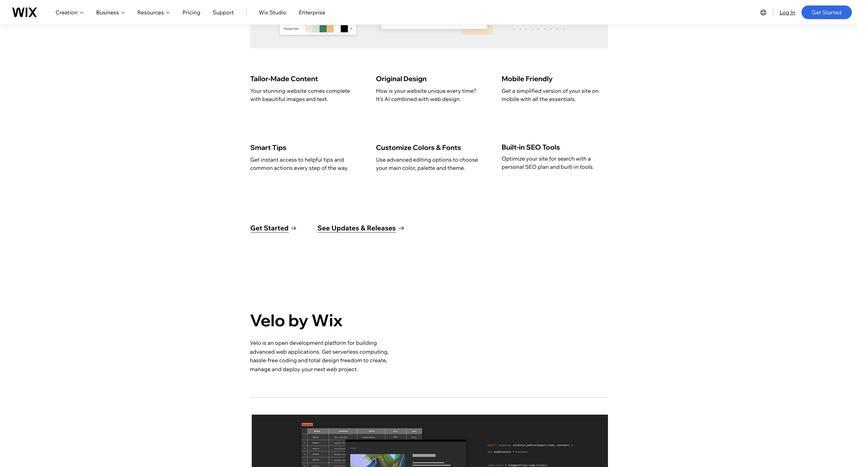 Task type: describe. For each thing, give the bounding box(es) containing it.
original
[[376, 74, 402, 83]]

website inside how is your website unique every time? it's ai combined with web design.
[[407, 87, 427, 94]]

total
[[309, 357, 321, 364]]

and inside optimize your site for search with a personal seo plan and built-in tools.
[[550, 164, 560, 170]]

resources button
[[137, 8, 170, 16]]

updates
[[332, 224, 359, 232]]

tailor-made content
[[250, 74, 318, 83]]

velo for velo by wix
[[250, 310, 285, 331]]

search
[[558, 155, 575, 162]]

with inside optimize your site for search with a personal seo plan and built-in tools.
[[576, 155, 587, 162]]

freedom
[[340, 357, 362, 364]]

create,
[[370, 357, 387, 364]]

ai
[[385, 96, 390, 102]]

mobile friendly
[[502, 74, 553, 83]]

2 vertical spatial web
[[327, 366, 337, 373]]

2 wix adi website for dirt bikes next to a color palette and themes image from the left
[[461, 0, 552, 22]]

applications.
[[288, 348, 321, 355]]

1 horizontal spatial get started link
[[802, 5, 852, 19]]

velo is an open development platform for building advanced web applications. get serverless computing, hassle-free coding and total design freedom to create, manage and deploy your next web project.
[[250, 340, 389, 373]]

get inside velo is an open development platform for building advanced web applications. get serverless computing, hassle-free coding and total design freedom to create, manage and deploy your next web project.
[[322, 348, 331, 355]]

way.
[[338, 165, 349, 171]]

optimize
[[502, 155, 525, 162]]

wix studio
[[259, 9, 287, 16]]

0 vertical spatial seo
[[526, 143, 541, 152]]

version
[[543, 87, 562, 94]]

1 horizontal spatial wix
[[312, 310, 343, 331]]

step
[[309, 165, 321, 171]]

complete
[[326, 87, 350, 94]]

and inside "get instant access to helpful tips and common actions every step of the way."
[[335, 156, 344, 163]]

unique
[[428, 87, 446, 94]]

see
[[318, 224, 330, 232]]

0 vertical spatial wix
[[259, 9, 268, 16]]

choose
[[460, 156, 478, 163]]

to inside "get instant access to helpful tips and common actions every step of the way."
[[298, 156, 304, 163]]

how
[[376, 87, 388, 94]]

studio
[[270, 9, 287, 16]]

next
[[314, 366, 325, 373]]

support
[[213, 9, 234, 16]]

and inside your stunning website comes complete with beautiful images and text.
[[306, 96, 316, 102]]

serverless
[[333, 348, 359, 355]]

simplified
[[517, 87, 542, 94]]

a inside optimize your site for search with a personal seo plan and built-in tools.
[[588, 155, 591, 162]]

velo by wix
[[250, 310, 343, 331]]

your inside velo is an open development platform for building advanced web applications. get serverless computing, hassle-free coding and total design freedom to create, manage and deploy your next web project.
[[302, 366, 313, 373]]

built-in seo tools
[[502, 143, 560, 152]]

made
[[271, 74, 290, 83]]

your
[[250, 87, 262, 94]]

tools.
[[580, 164, 594, 170]]

site inside optimize your site for search with a personal seo plan and built-in tools.
[[539, 155, 548, 162]]

helpful
[[305, 156, 322, 163]]

log in
[[780, 9, 796, 16]]

site inside get a simplified version of your site on mobile with all the essentials.
[[582, 87, 591, 94]]

and inside use advanced editing options to choose your main color, palette and theme.
[[437, 165, 446, 171]]

every inside how is your website unique every time? it's ai combined with web design.
[[447, 87, 461, 94]]

smart
[[250, 143, 271, 152]]

releases
[[367, 224, 396, 232]]

see updates & releases link
[[318, 223, 404, 233]]

enterprise
[[299, 9, 325, 16]]

coding
[[279, 357, 297, 364]]

deploy
[[283, 366, 300, 373]]

get a simplified version of your site on mobile with all the essentials.
[[502, 87, 599, 102]]

your stunning website comes complete with beautiful images and text.
[[250, 87, 350, 102]]

get inside get a simplified version of your site on mobile with all the essentials.
[[502, 87, 511, 94]]

tips
[[324, 156, 333, 163]]

for inside optimize your site for search with a personal seo plan and built-in tools.
[[550, 155, 557, 162]]

instant
[[261, 156, 279, 163]]

design
[[322, 357, 339, 364]]

your inside get a simplified version of your site on mobile with all the essentials.
[[569, 87, 581, 94]]

enterprise link
[[299, 8, 325, 16]]

tools
[[543, 143, 560, 152]]

creation button
[[56, 8, 84, 16]]

stunning
[[263, 87, 286, 94]]

color,
[[403, 165, 416, 171]]

built-
[[502, 143, 519, 152]]

see updates & releases
[[318, 224, 396, 232]]

development
[[290, 340, 324, 347]]

all
[[533, 96, 539, 102]]

main
[[389, 165, 401, 171]]

original design
[[376, 74, 427, 83]]

mobile
[[502, 96, 520, 102]]

it's
[[376, 96, 384, 102]]

options
[[433, 156, 452, 163]]

an
[[268, 340, 274, 347]]

wix studio link
[[259, 8, 287, 16]]

1 vertical spatial get started link
[[250, 223, 296, 233]]

resources
[[137, 9, 164, 16]]

velo for velo is an open development platform for building advanced web applications. get serverless computing, hassle-free coding and total design freedom to create, manage and deploy your next web project.
[[250, 340, 261, 347]]

1 vertical spatial get started
[[250, 224, 289, 232]]

in
[[791, 9, 796, 16]]

and down applications. on the bottom left of the page
[[298, 357, 308, 364]]

palette
[[418, 165, 436, 171]]

with inside how is your website unique every time? it's ai combined with web design.
[[418, 96, 429, 102]]

business button
[[96, 8, 125, 16]]

friendly
[[526, 74, 553, 83]]

platform
[[325, 340, 347, 347]]

& for fonts
[[436, 143, 441, 152]]

design
[[404, 74, 427, 83]]

beautiful
[[262, 96, 285, 102]]

with inside your stunning website comes complete with beautiful images and text.
[[250, 96, 261, 102]]

use advanced editing options to choose your main color, palette and theme.
[[376, 156, 478, 171]]

theme.
[[448, 165, 465, 171]]

language selector, english selected image
[[760, 8, 768, 16]]

of inside get a simplified version of your site on mobile with all the essentials.
[[563, 87, 568, 94]]



Task type: locate. For each thing, give the bounding box(es) containing it.
0 vertical spatial every
[[447, 87, 461, 94]]

& right updates
[[361, 224, 366, 232]]

with down "simplified"
[[521, 96, 532, 102]]

2 horizontal spatial web
[[430, 96, 441, 102]]

0 horizontal spatial &
[[361, 224, 366, 232]]

every left step
[[294, 165, 308, 171]]

advanced inside velo is an open development platform for building advanced web applications. get serverless computing, hassle-free coding and total design freedom to create, manage and deploy your next web project.
[[250, 348, 275, 355]]

wix left studio
[[259, 9, 268, 16]]

1 website from the left
[[287, 87, 307, 94]]

is for velo
[[262, 340, 267, 347]]

1 vertical spatial started
[[264, 224, 289, 232]]

1 vertical spatial advanced
[[250, 348, 275, 355]]

to right access
[[298, 156, 304, 163]]

1 horizontal spatial &
[[436, 143, 441, 152]]

is for original
[[389, 87, 393, 94]]

1 horizontal spatial is
[[389, 87, 393, 94]]

log
[[780, 9, 790, 16]]

get started link
[[802, 5, 852, 19], [250, 223, 296, 233]]

1 vertical spatial a
[[588, 155, 591, 162]]

1 horizontal spatial get started
[[812, 9, 842, 16]]

to down computing,
[[364, 357, 369, 364]]

velo up an
[[250, 310, 285, 331]]

computing,
[[360, 348, 389, 355]]

0 vertical spatial the
[[540, 96, 548, 102]]

web down design
[[327, 366, 337, 373]]

actions
[[274, 165, 293, 171]]

get instant access to helpful tips and common actions every step of the way.
[[250, 156, 349, 171]]

smart tips
[[250, 143, 287, 152]]

get inside "get instant access to helpful tips and common actions every step of the way."
[[250, 156, 260, 163]]

0 vertical spatial &
[[436, 143, 441, 152]]

every inside "get instant access to helpful tips and common actions every step of the way."
[[294, 165, 308, 171]]

0 vertical spatial a
[[513, 87, 516, 94]]

log in link
[[780, 8, 796, 16]]

site
[[582, 87, 591, 94], [539, 155, 548, 162]]

for
[[550, 155, 557, 162], [348, 340, 355, 347]]

1 horizontal spatial web
[[327, 366, 337, 373]]

every up 'design.'
[[447, 87, 461, 94]]

and down free
[[272, 366, 282, 373]]

2 website from the left
[[407, 87, 427, 94]]

seo left tools
[[526, 143, 541, 152]]

& for releases
[[361, 224, 366, 232]]

2 horizontal spatial to
[[453, 156, 458, 163]]

1 horizontal spatial website
[[407, 87, 427, 94]]

with down 'unique'
[[418, 96, 429, 102]]

tips
[[272, 143, 287, 152]]

and right plan
[[550, 164, 560, 170]]

seo inside optimize your site for search with a personal seo plan and built-in tools.
[[525, 164, 537, 170]]

to inside velo is an open development platform for building advanced web applications. get serverless computing, hassle-free coding and total design freedom to create, manage and deploy your next web project.
[[364, 357, 369, 364]]

1 vertical spatial &
[[361, 224, 366, 232]]

and down "options"
[[437, 165, 446, 171]]

website inside your stunning website comes complete with beautiful images and text.
[[287, 87, 307, 94]]

your inside optimize your site for search with a personal seo plan and built-in tools.
[[526, 155, 538, 162]]

seo left plan
[[525, 164, 537, 170]]

on
[[592, 87, 599, 94]]

1 horizontal spatial every
[[447, 87, 461, 94]]

get started
[[812, 9, 842, 16], [250, 224, 289, 232]]

free
[[268, 357, 278, 364]]

1 horizontal spatial of
[[563, 87, 568, 94]]

1 vertical spatial web
[[276, 348, 287, 355]]

0 vertical spatial for
[[550, 155, 557, 162]]

0 horizontal spatial is
[[262, 340, 267, 347]]

0 horizontal spatial advanced
[[250, 348, 275, 355]]

web down the open
[[276, 348, 287, 355]]

web down 'unique'
[[430, 96, 441, 102]]

1 horizontal spatial site
[[582, 87, 591, 94]]

open
[[275, 340, 288, 347]]

0 vertical spatial velo
[[250, 310, 285, 331]]

0 horizontal spatial for
[[348, 340, 355, 347]]

in up optimize
[[519, 143, 525, 152]]

site left the on
[[582, 87, 591, 94]]

1 velo from the top
[[250, 310, 285, 331]]

velo left an
[[250, 340, 261, 347]]

by
[[289, 310, 308, 331]]

to inside use advanced editing options to choose your main color, palette and theme.
[[453, 156, 458, 163]]

creation
[[56, 9, 78, 16]]

a
[[513, 87, 516, 94], [588, 155, 591, 162]]

0 vertical spatial in
[[519, 143, 525, 152]]

site up plan
[[539, 155, 548, 162]]

0 horizontal spatial of
[[322, 165, 327, 171]]

0 vertical spatial started
[[823, 9, 842, 16]]

1 vertical spatial of
[[322, 165, 327, 171]]

for up serverless
[[348, 340, 355, 347]]

0 vertical spatial web
[[430, 96, 441, 102]]

content
[[291, 74, 318, 83]]

1 horizontal spatial in
[[575, 164, 579, 170]]

advanced inside use advanced editing options to choose your main color, palette and theme.
[[387, 156, 412, 163]]

support link
[[213, 8, 234, 16]]

tailor-
[[250, 74, 271, 83]]

your up essentials. at top
[[569, 87, 581, 94]]

editing
[[413, 156, 431, 163]]

project.
[[339, 366, 358, 373]]

hassle-
[[250, 357, 268, 364]]

velo inside velo is an open development platform for building advanced web applications. get serverless computing, hassle-free coding and total design freedom to create, manage and deploy your next web project.
[[250, 340, 261, 347]]

is up ai
[[389, 87, 393, 94]]

velo by wix image
[[252, 415, 608, 468]]

a up tools. on the top of page
[[588, 155, 591, 162]]

advanced
[[387, 156, 412, 163], [250, 348, 275, 355]]

1 vertical spatial in
[[575, 164, 579, 170]]

your inside use advanced editing options to choose your main color, palette and theme.
[[376, 165, 388, 171]]

your up combined
[[394, 87, 406, 94]]

list
[[250, 56, 607, 194]]

1 vertical spatial velo
[[250, 340, 261, 347]]

personal
[[502, 164, 524, 170]]

the inside "get instant access to helpful tips and common actions every step of the way."
[[328, 165, 337, 171]]

your down use
[[376, 165, 388, 171]]

pricing
[[183, 9, 200, 16]]

seo
[[526, 143, 541, 152], [525, 164, 537, 170]]

use
[[376, 156, 386, 163]]

combined
[[391, 96, 417, 102]]

colors
[[413, 143, 435, 152]]

business
[[96, 9, 119, 16]]

advanced up hassle-
[[250, 348, 275, 355]]

0 horizontal spatial in
[[519, 143, 525, 152]]

0 horizontal spatial the
[[328, 165, 337, 171]]

in inside optimize your site for search with a personal seo plan and built-in tools.
[[575, 164, 579, 170]]

1 wix adi website for dirt bikes next to a color palette and themes image from the left
[[250, 0, 608, 48]]

is inside velo is an open development platform for building advanced web applications. get serverless computing, hassle-free coding and total design freedom to create, manage and deploy your next web project.
[[262, 340, 267, 347]]

website down design
[[407, 87, 427, 94]]

of inside "get instant access to helpful tips and common actions every step of the way."
[[322, 165, 327, 171]]

to up theme.
[[453, 156, 458, 163]]

wix adi website for dirt bikes next to a color palette and themes image
[[250, 0, 608, 48], [461, 0, 552, 22]]

images
[[286, 96, 305, 102]]

1 vertical spatial for
[[348, 340, 355, 347]]

0 vertical spatial advanced
[[387, 156, 412, 163]]

mobile.png image
[[497, 446, 578, 468]]

of up essentials. at top
[[563, 87, 568, 94]]

your inside how is your website unique every time? it's ai combined with web design.
[[394, 87, 406, 94]]

web inside how is your website unique every time? it's ai combined with web design.
[[430, 96, 441, 102]]

&
[[436, 143, 441, 152], [361, 224, 366, 232]]

is inside how is your website unique every time? it's ai combined with web design.
[[389, 87, 393, 94]]

1 horizontal spatial for
[[550, 155, 557, 162]]

for inside velo is an open development platform for building advanced web applications. get serverless computing, hassle-free coding and total design freedom to create, manage and deploy your next web project.
[[348, 340, 355, 347]]

is
[[389, 87, 393, 94], [262, 340, 267, 347]]

1 horizontal spatial advanced
[[387, 156, 412, 163]]

0 vertical spatial site
[[582, 87, 591, 94]]

list containing tailor-made content
[[250, 56, 607, 194]]

1 horizontal spatial the
[[540, 96, 548, 102]]

and down comes
[[306, 96, 316, 102]]

your down total
[[302, 366, 313, 373]]

pricing link
[[183, 8, 200, 16]]

mobile
[[502, 74, 525, 83]]

website up images
[[287, 87, 307, 94]]

website
[[287, 87, 307, 94], [407, 87, 427, 94]]

common
[[250, 165, 273, 171]]

and up way. on the left top
[[335, 156, 344, 163]]

is left an
[[262, 340, 267, 347]]

1 vertical spatial every
[[294, 165, 308, 171]]

0 horizontal spatial every
[[294, 165, 308, 171]]

optimize your site for search with a personal seo plan and built-in tools.
[[502, 155, 594, 170]]

1 vertical spatial seo
[[525, 164, 537, 170]]

0 horizontal spatial a
[[513, 87, 516, 94]]

0 horizontal spatial get started link
[[250, 223, 296, 233]]

the right 'all'
[[540, 96, 548, 102]]

0 vertical spatial get started link
[[802, 5, 852, 19]]

0 horizontal spatial web
[[276, 348, 287, 355]]

0 horizontal spatial get started
[[250, 224, 289, 232]]

0 horizontal spatial started
[[264, 224, 289, 232]]

fonts
[[443, 143, 461, 152]]

wix up platform
[[312, 310, 343, 331]]

0 horizontal spatial site
[[539, 155, 548, 162]]

with inside get a simplified version of your site on mobile with all the essentials.
[[521, 96, 532, 102]]

a up "mobile"
[[513, 87, 516, 94]]

a inside get a simplified version of your site on mobile with all the essentials.
[[513, 87, 516, 94]]

with down the your
[[250, 96, 261, 102]]

of down "tips"
[[322, 165, 327, 171]]

and
[[306, 96, 316, 102], [335, 156, 344, 163], [550, 164, 560, 170], [437, 165, 446, 171], [298, 357, 308, 364], [272, 366, 282, 373]]

for down tools
[[550, 155, 557, 162]]

building
[[356, 340, 377, 347]]

built-
[[561, 164, 575, 170]]

in left tools. on the top of page
[[575, 164, 579, 170]]

1 vertical spatial wix
[[312, 310, 343, 331]]

the down "tips"
[[328, 165, 337, 171]]

0 horizontal spatial website
[[287, 87, 307, 94]]

customize
[[376, 143, 412, 152]]

to
[[298, 156, 304, 163], [453, 156, 458, 163], [364, 357, 369, 364]]

web
[[430, 96, 441, 102], [276, 348, 287, 355], [327, 366, 337, 373]]

how is your website unique every time? it's ai combined with web design.
[[376, 87, 477, 102]]

your
[[394, 87, 406, 94], [569, 87, 581, 94], [526, 155, 538, 162], [376, 165, 388, 171], [302, 366, 313, 373]]

essentials.
[[550, 96, 576, 102]]

get
[[812, 9, 822, 16], [502, 87, 511, 94], [250, 156, 260, 163], [250, 224, 262, 232], [322, 348, 331, 355]]

started
[[823, 9, 842, 16], [264, 224, 289, 232]]

& up "options"
[[436, 143, 441, 152]]

1 vertical spatial the
[[328, 165, 337, 171]]

in
[[519, 143, 525, 152], [575, 164, 579, 170]]

with up tools. on the top of page
[[576, 155, 587, 162]]

2 velo from the top
[[250, 340, 261, 347]]

your down built-in seo tools
[[526, 155, 538, 162]]

text.
[[317, 96, 328, 102]]

0 vertical spatial of
[[563, 87, 568, 94]]

with
[[250, 96, 261, 102], [418, 96, 429, 102], [521, 96, 532, 102], [576, 155, 587, 162]]

0 vertical spatial get started
[[812, 9, 842, 16]]

& inside see updates & releases link
[[361, 224, 366, 232]]

the inside get a simplified version of your site on mobile with all the essentials.
[[540, 96, 548, 102]]

1 horizontal spatial a
[[588, 155, 591, 162]]

0 vertical spatial is
[[389, 87, 393, 94]]

0 horizontal spatial to
[[298, 156, 304, 163]]

1 horizontal spatial to
[[364, 357, 369, 364]]

1 horizontal spatial started
[[823, 9, 842, 16]]

0 horizontal spatial wix
[[259, 9, 268, 16]]

1 vertical spatial site
[[539, 155, 548, 162]]

1 vertical spatial is
[[262, 340, 267, 347]]

advanced up "main"
[[387, 156, 412, 163]]

customize colors & fonts
[[376, 143, 461, 152]]



Task type: vqa. For each thing, say whether or not it's contained in the screenshot.
Tools
yes



